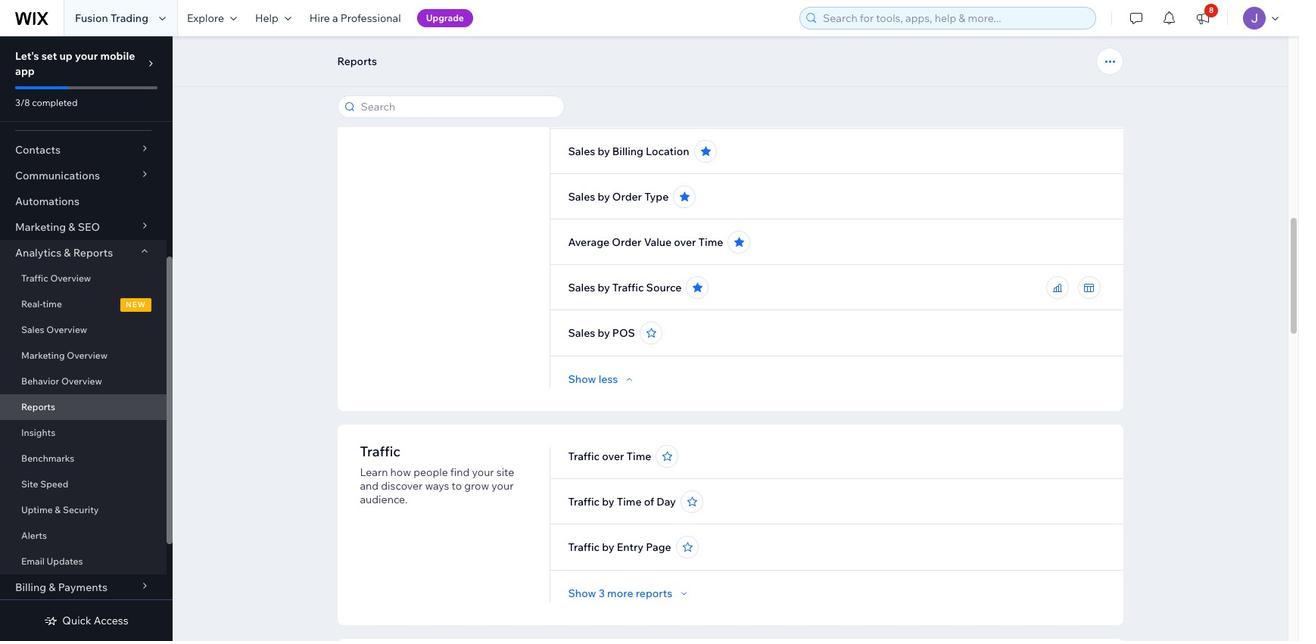 Task type: describe. For each thing, give the bounding box(es) containing it.
communications
[[15, 169, 100, 183]]

3
[[599, 587, 605, 601]]

sales for sales by employee
[[568, 99, 595, 113]]

overview for traffic overview
[[50, 273, 91, 284]]

analytics & reports
[[15, 246, 113, 260]]

time
[[43, 298, 62, 310]]

1 horizontal spatial billing
[[613, 145, 644, 158]]

show 3 more reports
[[568, 587, 673, 601]]

uptime & security
[[21, 504, 99, 516]]

time for traffic over time
[[627, 450, 652, 463]]

overview for behavior overview
[[61, 376, 102, 387]]

page
[[646, 541, 672, 554]]

automations link
[[0, 189, 167, 214]]

uptime & security link
[[0, 498, 167, 523]]

behavior overview
[[21, 376, 102, 387]]

source
[[646, 281, 682, 295]]

marketing overview
[[21, 350, 108, 361]]

quick access button
[[44, 614, 128, 628]]

reports link
[[0, 395, 167, 420]]

people
[[414, 466, 448, 479]]

quick access
[[62, 614, 128, 628]]

by for employee
[[598, 99, 610, 113]]

overview for sales overview
[[46, 324, 87, 336]]

quick
[[62, 614, 91, 628]]

less
[[599, 373, 618, 386]]

0 vertical spatial time
[[699, 236, 724, 249]]

upgrade
[[426, 12, 464, 23]]

insights
[[21, 427, 55, 439]]

of
[[644, 495, 654, 509]]

average order value over time
[[568, 236, 724, 249]]

by for entry
[[602, 541, 615, 554]]

security
[[63, 504, 99, 516]]

up
[[59, 49, 73, 63]]

employee
[[613, 99, 662, 113]]

uptime
[[21, 504, 53, 516]]

traffic left source
[[613, 281, 644, 295]]

audience.
[[360, 493, 408, 507]]

sales overview link
[[0, 317, 167, 343]]

discover
[[381, 479, 423, 493]]

time for traffic by time of day
[[617, 495, 642, 509]]

your left site
[[472, 466, 494, 479]]

average
[[568, 236, 610, 249]]

help
[[255, 11, 279, 25]]

traffic by time of day
[[568, 495, 676, 509]]

show 3 more reports button
[[568, 587, 691, 601]]

sales for sales overview
[[21, 324, 44, 336]]

overview for marketing overview
[[67, 350, 108, 361]]

reports inside popup button
[[73, 246, 113, 260]]

fusion trading
[[75, 11, 148, 25]]

day
[[657, 495, 676, 509]]

app
[[15, 64, 35, 78]]

traffic for traffic learn how people find your site and discover ways to grow your audience.
[[360, 443, 401, 460]]

your inside let's set up your mobile app
[[75, 49, 98, 63]]

value
[[644, 236, 672, 249]]

contacts button
[[0, 137, 167, 163]]

site speed
[[21, 479, 68, 490]]

traffic by entry page
[[568, 541, 672, 554]]

marketing & seo button
[[0, 214, 167, 240]]

behavior
[[21, 376, 59, 387]]

help button
[[246, 0, 301, 36]]

by for traffic
[[598, 281, 610, 295]]

sales by traffic source
[[568, 281, 682, 295]]

benchmarks link
[[0, 446, 167, 472]]

marketing & seo
[[15, 220, 100, 234]]

behavior overview link
[[0, 369, 167, 395]]

professional
[[341, 11, 401, 25]]

ways
[[425, 479, 449, 493]]

grow
[[464, 479, 489, 493]]

learn
[[360, 466, 388, 479]]

a
[[333, 11, 338, 25]]

reports for reports button at top
[[337, 55, 377, 68]]

reports for reports link
[[21, 401, 55, 413]]

hire a professional
[[310, 11, 401, 25]]

analytics & reports button
[[0, 240, 167, 266]]

& for marketing
[[68, 220, 75, 234]]

seo
[[78, 220, 100, 234]]

show less
[[568, 373, 618, 386]]

Search for tools, apps, help & more... field
[[819, 8, 1091, 29]]

and
[[360, 479, 379, 493]]

entry
[[617, 541, 644, 554]]

show less button
[[568, 373, 636, 386]]

sales for sales by pos
[[568, 326, 595, 340]]

8 button
[[1187, 0, 1220, 36]]

traffic for traffic overview
[[21, 273, 48, 284]]

site speed link
[[0, 472, 167, 498]]

let's
[[15, 49, 39, 63]]

alerts
[[21, 530, 47, 542]]



Task type: locate. For each thing, give the bounding box(es) containing it.
& for uptime
[[55, 504, 61, 516]]

over
[[674, 236, 696, 249], [602, 450, 624, 463]]

pos
[[613, 326, 635, 340]]

by for order
[[598, 190, 610, 204]]

sales by billing location
[[568, 145, 690, 158]]

overview down sales overview link
[[67, 350, 108, 361]]

how
[[390, 466, 411, 479]]

billing & payments
[[15, 581, 108, 595]]

billing left location
[[613, 145, 644, 158]]

1 vertical spatial show
[[568, 587, 596, 601]]

traffic for traffic over time
[[568, 450, 600, 463]]

marketing up behavior
[[21, 350, 65, 361]]

trading
[[111, 11, 148, 25]]

marketing inside marketing & seo dropdown button
[[15, 220, 66, 234]]

& right uptime
[[55, 504, 61, 516]]

2 order from the top
[[612, 236, 642, 249]]

sales left the pos
[[568, 326, 595, 340]]

sales inside sales overview link
[[21, 324, 44, 336]]

sales by employee
[[568, 99, 662, 113]]

&
[[68, 220, 75, 234], [64, 246, 71, 260], [55, 504, 61, 516], [49, 581, 56, 595]]

your right grow
[[492, 479, 514, 493]]

your right "up" on the left top of page
[[75, 49, 98, 63]]

& inside popup button
[[64, 246, 71, 260]]

order left value
[[612, 236, 642, 249]]

sales up "average"
[[568, 190, 595, 204]]

type
[[645, 190, 669, 204]]

traffic for traffic by time of day
[[568, 495, 600, 509]]

real-time
[[21, 298, 62, 310]]

0 horizontal spatial over
[[602, 450, 624, 463]]

traffic inside 'traffic overview' link
[[21, 273, 48, 284]]

marketing overview link
[[0, 343, 167, 369]]

reports inside button
[[337, 55, 377, 68]]

by up "average"
[[598, 190, 610, 204]]

1 horizontal spatial reports
[[73, 246, 113, 260]]

access
[[94, 614, 128, 628]]

& for analytics
[[64, 246, 71, 260]]

traffic over time
[[568, 450, 652, 463]]

payments
[[58, 581, 108, 595]]

1 vertical spatial billing
[[15, 581, 46, 595]]

traffic overview
[[21, 273, 91, 284]]

over up traffic by time of day
[[602, 450, 624, 463]]

0 vertical spatial marketing
[[15, 220, 66, 234]]

overview up marketing overview on the bottom
[[46, 324, 87, 336]]

set
[[41, 49, 57, 63]]

by for billing
[[598, 145, 610, 158]]

& left seo
[[68, 220, 75, 234]]

traffic down traffic over time
[[568, 495, 600, 509]]

by left entry
[[602, 541, 615, 554]]

alerts link
[[0, 523, 167, 549]]

3/8 completed
[[15, 97, 78, 108]]

2 show from the top
[[568, 587, 596, 601]]

sales for sales by traffic source
[[568, 281, 595, 295]]

0 vertical spatial order
[[613, 190, 642, 204]]

by
[[598, 99, 610, 113], [598, 145, 610, 158], [598, 190, 610, 204], [598, 281, 610, 295], [598, 326, 610, 340], [602, 495, 615, 509], [602, 541, 615, 554]]

time left of
[[617, 495, 642, 509]]

show left 3
[[568, 587, 596, 601]]

marketing up analytics
[[15, 220, 66, 234]]

completed
[[32, 97, 78, 108]]

sales left employee
[[568, 99, 595, 113]]

marketing inside marketing overview link
[[21, 350, 65, 361]]

by for pos
[[598, 326, 610, 340]]

sales down sales by employee
[[568, 145, 595, 158]]

site
[[21, 479, 38, 490]]

Search field
[[356, 96, 559, 117]]

0 vertical spatial over
[[674, 236, 696, 249]]

& down email updates
[[49, 581, 56, 595]]

sales for sales by billing location
[[568, 145, 595, 158]]

sales for sales by order type
[[568, 190, 595, 204]]

traffic left entry
[[568, 541, 600, 554]]

2 vertical spatial time
[[617, 495, 642, 509]]

reports
[[636, 587, 673, 601]]

speed
[[40, 479, 68, 490]]

0 horizontal spatial reports
[[21, 401, 55, 413]]

3/8
[[15, 97, 30, 108]]

by up sales by pos
[[598, 281, 610, 295]]

overview down analytics & reports
[[50, 273, 91, 284]]

by for time
[[602, 495, 615, 509]]

traffic up learn
[[360, 443, 401, 460]]

time up of
[[627, 450, 652, 463]]

1 vertical spatial over
[[602, 450, 624, 463]]

& down marketing & seo
[[64, 246, 71, 260]]

2 vertical spatial reports
[[21, 401, 55, 413]]

sidebar element
[[0, 36, 173, 641]]

by down sales by employee
[[598, 145, 610, 158]]

sales by order type
[[568, 190, 669, 204]]

contacts
[[15, 143, 61, 157]]

sales down real-
[[21, 324, 44, 336]]

by left of
[[602, 495, 615, 509]]

analytics
[[15, 246, 61, 260]]

email updates
[[21, 556, 83, 567]]

marketing
[[15, 220, 66, 234], [21, 350, 65, 361]]

overview
[[50, 273, 91, 284], [46, 324, 87, 336], [67, 350, 108, 361], [61, 376, 102, 387]]

to
[[452, 479, 462, 493]]

0 vertical spatial show
[[568, 373, 596, 386]]

email updates link
[[0, 549, 167, 575]]

fusion
[[75, 11, 108, 25]]

1 vertical spatial order
[[612, 236, 642, 249]]

1 vertical spatial marketing
[[21, 350, 65, 361]]

time right value
[[699, 236, 724, 249]]

traffic down analytics
[[21, 273, 48, 284]]

mobile
[[100, 49, 135, 63]]

reports
[[337, 55, 377, 68], [73, 246, 113, 260], [21, 401, 55, 413]]

by left employee
[[598, 99, 610, 113]]

site
[[497, 466, 514, 479]]

1 vertical spatial reports
[[73, 246, 113, 260]]

automations
[[15, 195, 79, 208]]

1 vertical spatial time
[[627, 450, 652, 463]]

traffic for traffic by entry page
[[568, 541, 600, 554]]

0 vertical spatial reports
[[337, 55, 377, 68]]

new
[[126, 300, 146, 310]]

location
[[646, 145, 690, 158]]

reports down hire a professional
[[337, 55, 377, 68]]

time
[[699, 236, 724, 249], [627, 450, 652, 463], [617, 495, 642, 509]]

traffic inside traffic learn how people find your site and discover ways to grow your audience.
[[360, 443, 401, 460]]

insights link
[[0, 420, 167, 446]]

communications button
[[0, 163, 167, 189]]

order left type
[[613, 190, 642, 204]]

1 show from the top
[[568, 373, 596, 386]]

& for billing
[[49, 581, 56, 595]]

8
[[1209, 5, 1214, 15]]

0 horizontal spatial billing
[[15, 581, 46, 595]]

show for show less
[[568, 373, 596, 386]]

show for show 3 more reports
[[568, 587, 596, 601]]

email
[[21, 556, 45, 567]]

traffic
[[21, 273, 48, 284], [613, 281, 644, 295], [360, 443, 401, 460], [568, 450, 600, 463], [568, 495, 600, 509], [568, 541, 600, 554]]

by left the pos
[[598, 326, 610, 340]]

find
[[451, 466, 470, 479]]

let's set up your mobile app
[[15, 49, 135, 78]]

1 horizontal spatial over
[[674, 236, 696, 249]]

2 horizontal spatial reports
[[337, 55, 377, 68]]

more
[[607, 587, 634, 601]]

sales by pos
[[568, 326, 635, 340]]

sales down "average"
[[568, 281, 595, 295]]

billing & payments button
[[0, 575, 167, 601]]

billing down email on the bottom left of page
[[15, 581, 46, 595]]

hire
[[310, 11, 330, 25]]

0 vertical spatial billing
[[613, 145, 644, 158]]

traffic up traffic by time of day
[[568, 450, 600, 463]]

marketing for marketing overview
[[21, 350, 65, 361]]

upgrade button
[[417, 9, 473, 27]]

overview down marketing overview link
[[61, 376, 102, 387]]

marketing for marketing & seo
[[15, 220, 66, 234]]

reports down seo
[[73, 246, 113, 260]]

1 order from the top
[[613, 190, 642, 204]]

updates
[[47, 556, 83, 567]]

over right value
[[674, 236, 696, 249]]

reports up insights
[[21, 401, 55, 413]]

explore
[[187, 11, 224, 25]]

sales
[[568, 99, 595, 113], [568, 145, 595, 158], [568, 190, 595, 204], [568, 281, 595, 295], [21, 324, 44, 336], [568, 326, 595, 340]]

reports button
[[330, 50, 385, 73]]

traffic overview link
[[0, 266, 167, 292]]

billing inside dropdown button
[[15, 581, 46, 595]]

show left less
[[568, 373, 596, 386]]

real-
[[21, 298, 43, 310]]

hire a professional link
[[301, 0, 410, 36]]



Task type: vqa. For each thing, say whether or not it's contained in the screenshot.
Sales corresponding to Sales by Billing Location
yes



